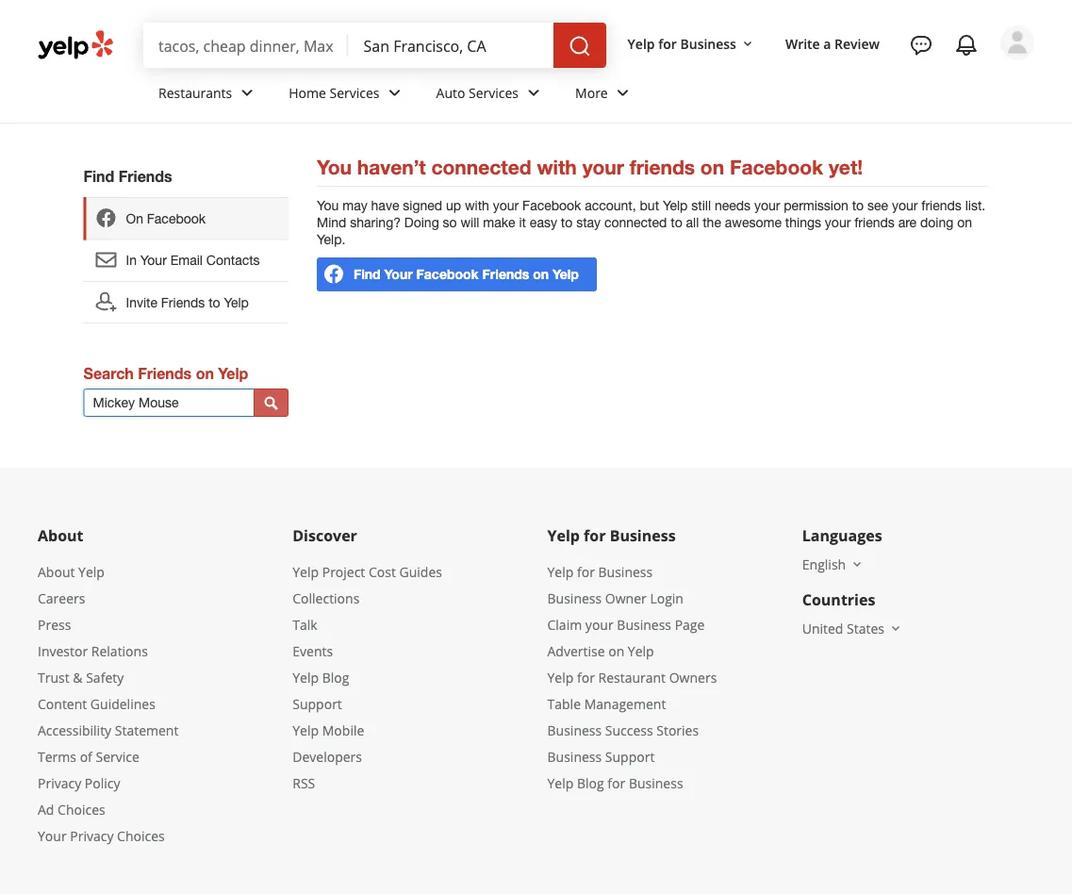 Task type: vqa. For each thing, say whether or not it's contained in the screenshot.
win
no



Task type: locate. For each thing, give the bounding box(es) containing it.
connected
[[432, 155, 532, 179], [605, 215, 667, 230]]

business
[[681, 35, 737, 52], [610, 526, 676, 546], [599, 563, 653, 581], [548, 590, 602, 607], [617, 616, 672, 634], [548, 722, 602, 740], [548, 748, 602, 766], [629, 774, 684, 792]]

countries
[[803, 590, 876, 610]]

friends up but
[[630, 155, 696, 179]]

services right auto
[[469, 84, 519, 102]]

a
[[824, 35, 832, 52]]

2 horizontal spatial friends
[[922, 198, 962, 213]]

connected up up
[[432, 155, 532, 179]]

accessibility statement link
[[38, 722, 179, 740]]

1 vertical spatial you
[[317, 198, 339, 213]]

find for find your facebook friends on yelp
[[354, 266, 381, 282]]

16 chevron down v2 image right states
[[889, 621, 904, 637]]

yelp for business left 16 chevron down v2 image
[[628, 35, 737, 52]]

1 none field from the left
[[159, 35, 334, 56]]

your privacy choices link
[[38, 827, 165, 845]]

rss link
[[293, 774, 315, 792]]

1 horizontal spatial services
[[469, 84, 519, 102]]

1 horizontal spatial 24 chevron down v2 image
[[523, 82, 545, 104]]

0 horizontal spatial friends
[[630, 155, 696, 179]]

0 vertical spatial blog
[[322, 669, 350, 687]]

1 24 chevron down v2 image from the left
[[384, 82, 406, 104]]

events link
[[293, 642, 333, 660]]

privacy down ad choices link
[[70, 827, 114, 845]]

for left 16 chevron down v2 image
[[659, 35, 677, 52]]

review
[[835, 35, 880, 52]]

your up account,
[[583, 155, 625, 179]]

to left stay
[[561, 215, 573, 230]]

0 horizontal spatial choices
[[58, 801, 105, 819]]

24 chevron down v2 image for more
[[612, 82, 635, 104]]

yelp for business inside "button"
[[628, 35, 737, 52]]

1 vertical spatial blog
[[577, 774, 605, 792]]

support down success
[[606, 748, 655, 766]]

0 horizontal spatial 16 chevron down v2 image
[[850, 557, 865, 572]]

1 horizontal spatial find
[[354, 266, 381, 282]]

account,
[[585, 198, 637, 213]]

0 horizontal spatial blog
[[322, 669, 350, 687]]

business down owner
[[617, 616, 672, 634]]

email
[[171, 253, 203, 268]]

support inside yelp for business business owner login claim your business page advertise on yelp yelp for restaurant owners table management business success stories business support yelp blog for business
[[606, 748, 655, 766]]

2 none field from the left
[[364, 35, 539, 56]]

1 horizontal spatial support
[[606, 748, 655, 766]]

1 vertical spatial about
[[38, 563, 75, 581]]

cost
[[369, 563, 396, 581]]

talk
[[293, 616, 318, 634]]

stay
[[577, 215, 601, 230]]

home
[[289, 84, 326, 102]]

your for find
[[385, 266, 413, 282]]

guidelines
[[90, 695, 156, 713]]

blog down business support link
[[577, 774, 605, 792]]

policy
[[85, 774, 120, 792]]

support down yelp blog link
[[293, 695, 342, 713]]

your
[[140, 253, 167, 268], [385, 266, 413, 282], [38, 827, 67, 845]]

advertise on yelp link
[[548, 642, 655, 660]]

find friends
[[84, 167, 172, 185]]

states
[[847, 620, 885, 638]]

home services
[[289, 84, 380, 102]]

16 chevron down v2 image for countries
[[889, 621, 904, 637]]

friends for search friends on yelp
[[138, 364, 192, 382]]

1 vertical spatial find
[[354, 266, 381, 282]]

trust
[[38, 669, 70, 687]]

24 chevron down v2 image inside restaurants link
[[236, 82, 259, 104]]

none field up restaurants link
[[159, 35, 334, 56]]

about for about
[[38, 526, 84, 546]]

2 you from the top
[[317, 198, 339, 213]]

with up easy
[[537, 155, 577, 179]]

table
[[548, 695, 581, 713]]

find
[[84, 167, 115, 185], [354, 266, 381, 282]]

facebook right on
[[147, 211, 206, 226]]

business up yelp for business link at the bottom right
[[610, 526, 676, 546]]

24 chevron down v2 image inside home services link
[[384, 82, 406, 104]]

none field up auto
[[364, 35, 539, 56]]

16 chevron down v2 image
[[741, 36, 756, 52]]

your up advertise on yelp link
[[586, 616, 614, 634]]

on facebook
[[126, 211, 206, 226]]

management
[[585, 695, 667, 713]]

yelp inside "invite friends to yelp" link
[[224, 294, 249, 310]]

0 vertical spatial support
[[293, 695, 342, 713]]

friends
[[119, 167, 172, 185], [483, 266, 530, 282], [161, 294, 205, 310], [138, 364, 192, 382]]

your right in
[[140, 253, 167, 268]]

business inside yelp for business "button"
[[681, 35, 737, 52]]

yelp right the search icon
[[628, 35, 655, 52]]

24 chevron down v2 image right auto services at the left
[[523, 82, 545, 104]]

24 chevron down v2 image inside auto services link
[[523, 82, 545, 104]]

1 horizontal spatial 16 chevron down v2 image
[[889, 621, 904, 637]]

services for auto services
[[469, 84, 519, 102]]

0 vertical spatial 16 chevron down v2 image
[[850, 557, 865, 572]]

terms
[[38, 748, 76, 766]]

yelp up table
[[548, 669, 574, 687]]

0 horizontal spatial services
[[330, 84, 380, 102]]

business down table
[[548, 722, 602, 740]]

business left 16 chevron down v2 image
[[681, 35, 737, 52]]

on down list.
[[958, 215, 973, 230]]

choices down privacy policy link
[[58, 801, 105, 819]]

1 horizontal spatial your
[[140, 253, 167, 268]]

yelp up e.g bob shaw, bob s, bob@email.com text box
[[218, 364, 249, 382]]

yelp
[[628, 35, 655, 52], [663, 198, 688, 213], [553, 266, 579, 282], [224, 294, 249, 310], [218, 364, 249, 382], [548, 526, 580, 546], [78, 563, 105, 581], [293, 563, 319, 581], [548, 563, 574, 581], [628, 642, 655, 660], [293, 669, 319, 687], [548, 669, 574, 687], [293, 722, 319, 740], [548, 774, 574, 792]]

Find text field
[[159, 35, 334, 56]]

1 vertical spatial friends
[[922, 198, 962, 213]]

yelp for business button
[[621, 27, 763, 61]]

business up owner
[[599, 563, 653, 581]]

1 services from the left
[[330, 84, 380, 102]]

page
[[675, 616, 705, 634]]

about up careers "link"
[[38, 563, 75, 581]]

friends up doing
[[922, 198, 962, 213]]

1 horizontal spatial connected
[[605, 215, 667, 230]]

you
[[317, 155, 352, 179], [317, 198, 339, 213]]

1 you from the top
[[317, 155, 352, 179]]

yelp up yelp for restaurant owners link
[[628, 642, 655, 660]]

find for find friends
[[84, 167, 115, 185]]

support inside the yelp project cost guides collections talk events yelp blog support yelp mobile developers rss
[[293, 695, 342, 713]]

so
[[443, 215, 457, 230]]

0 horizontal spatial find
[[84, 167, 115, 185]]

with
[[537, 155, 577, 179], [465, 198, 490, 213]]

0 vertical spatial you
[[317, 155, 352, 179]]

auto services link
[[421, 68, 561, 123]]

24 chevron down v2 image right more
[[612, 82, 635, 104]]

2 vertical spatial friends
[[855, 215, 895, 230]]

doing
[[405, 215, 439, 230]]

collections
[[293, 590, 360, 607]]

to left see
[[853, 198, 865, 213]]

yelp for business up yelp for business link at the bottom right
[[548, 526, 676, 546]]

24 chevron down v2 image
[[236, 82, 259, 104], [523, 82, 545, 104]]

restaurants
[[159, 84, 232, 102]]

0 horizontal spatial none field
[[159, 35, 334, 56]]

about up about yelp link
[[38, 526, 84, 546]]

about
[[38, 526, 84, 546], [38, 563, 75, 581]]

privacy
[[38, 774, 81, 792], [70, 827, 114, 845]]

with up will
[[465, 198, 490, 213]]

user actions element
[[613, 24, 1062, 140]]

0 horizontal spatial 24 chevron down v2 image
[[236, 82, 259, 104]]

to left "all"
[[671, 215, 683, 230]]

to
[[853, 198, 865, 213], [561, 215, 573, 230], [671, 215, 683, 230], [209, 294, 220, 310]]

0 vertical spatial choices
[[58, 801, 105, 819]]

1 vertical spatial with
[[465, 198, 490, 213]]

16 chevron down v2 image inside english dropdown button
[[850, 557, 865, 572]]

services right home
[[330, 84, 380, 102]]

blog up support link
[[322, 669, 350, 687]]

1 horizontal spatial friends
[[855, 215, 895, 230]]

e.g Bob Shaw, Bob S, bob@email.com text field
[[84, 389, 255, 417]]

facebook down so
[[417, 266, 479, 282]]

16 chevron down v2 image
[[850, 557, 865, 572], [889, 621, 904, 637]]

1 24 chevron down v2 image from the left
[[236, 82, 259, 104]]

yelp up careers "link"
[[78, 563, 105, 581]]

yelp project cost guides link
[[293, 563, 443, 581]]

accessibility
[[38, 722, 111, 740]]

2 24 chevron down v2 image from the left
[[523, 82, 545, 104]]

2 about from the top
[[38, 563, 75, 581]]

24 chevron down v2 image
[[384, 82, 406, 104], [612, 82, 635, 104]]

about inside about yelp careers press investor relations trust & safety content guidelines accessibility statement terms of service privacy policy ad choices your privacy choices
[[38, 563, 75, 581]]

needs
[[715, 198, 751, 213]]

notifications image
[[956, 34, 979, 57]]

business categories element
[[143, 68, 1035, 123]]

0 horizontal spatial 24 chevron down v2 image
[[384, 82, 406, 104]]

will
[[461, 215, 480, 230]]

None search field
[[143, 23, 611, 68]]

16 chevron down v2 image for languages
[[850, 557, 865, 572]]

1 horizontal spatial with
[[537, 155, 577, 179]]

friends up e.g bob shaw, bob s, bob@email.com text box
[[138, 364, 192, 382]]

talk link
[[293, 616, 318, 634]]

friends
[[630, 155, 696, 179], [922, 198, 962, 213], [855, 215, 895, 230]]

you inside you may have signed up with your facebook account, but yelp still needs your permission to see your friends list. mind sharing? doing so will make it easy to stay connected to all the awesome things your friends are doing on yelp.
[[317, 198, 339, 213]]

None field
[[159, 35, 334, 56], [364, 35, 539, 56]]

yelp mobile link
[[293, 722, 365, 740]]

on down easy
[[533, 266, 549, 282]]

united states
[[803, 620, 885, 638]]

facebook inside the on facebook link
[[147, 211, 206, 226]]

0 vertical spatial find
[[84, 167, 115, 185]]

you up "may" at the top of the page
[[317, 155, 352, 179]]

all
[[687, 215, 700, 230]]

facebook inside find your facebook friends on yelp link
[[417, 266, 479, 282]]

your up awesome on the top of the page
[[755, 198, 781, 213]]

24 chevron down v2 image down find text field
[[236, 82, 259, 104]]

project
[[322, 563, 365, 581]]

on up e.g bob shaw, bob s, bob@email.com text box
[[196, 364, 214, 382]]

your for in
[[140, 253, 167, 268]]

you up mind
[[317, 198, 339, 213]]

1 horizontal spatial 24 chevron down v2 image
[[612, 82, 635, 104]]

invite friends to yelp link
[[84, 281, 289, 324]]

yelp down easy
[[553, 266, 579, 282]]

1 vertical spatial choices
[[117, 827, 165, 845]]

greg r. image
[[1001, 25, 1035, 59]]

choices
[[58, 801, 105, 819], [117, 827, 165, 845]]

2 services from the left
[[469, 84, 519, 102]]

facebook up easy
[[523, 198, 582, 213]]

your down permission
[[826, 215, 852, 230]]

1 vertical spatial connected
[[605, 215, 667, 230]]

write
[[786, 35, 821, 52]]

1 vertical spatial 16 chevron down v2 image
[[889, 621, 904, 637]]

friends down see
[[855, 215, 895, 230]]

0 horizontal spatial support
[[293, 695, 342, 713]]

friends up on
[[119, 167, 172, 185]]

mind
[[317, 215, 347, 230]]

2 horizontal spatial your
[[385, 266, 413, 282]]

1 vertical spatial support
[[606, 748, 655, 766]]

connected inside you may have signed up with your facebook account, but yelp still needs your permission to see your friends list. mind sharing? doing so will make it easy to stay connected to all the awesome things your friends are doing on yelp.
[[605, 215, 667, 230]]

0 horizontal spatial your
[[38, 827, 67, 845]]

for
[[659, 35, 677, 52], [584, 526, 606, 546], [577, 563, 595, 581], [577, 669, 595, 687], [608, 774, 626, 792]]

choices down policy
[[117, 827, 165, 845]]

0 horizontal spatial with
[[465, 198, 490, 213]]

1 horizontal spatial none field
[[364, 35, 539, 56]]

0 vertical spatial connected
[[432, 155, 532, 179]]

24 chevron down v2 image inside more link
[[612, 82, 635, 104]]

24 chevron down v2 image left auto
[[384, 82, 406, 104]]

1 about from the top
[[38, 526, 84, 546]]

your down ad
[[38, 827, 67, 845]]

on down 'claim your business page' "link"
[[609, 642, 625, 660]]

on inside yelp for business business owner login claim your business page advertise on yelp yelp for restaurant owners table management business success stories business support yelp blog for business
[[609, 642, 625, 660]]

for down business support link
[[608, 774, 626, 792]]

press
[[38, 616, 71, 634]]

yelp up "all"
[[663, 198, 688, 213]]

about yelp careers press investor relations trust & safety content guidelines accessibility statement terms of service privacy policy ad choices your privacy choices
[[38, 563, 179, 845]]

2 24 chevron down v2 image from the left
[[612, 82, 635, 104]]

0 vertical spatial privacy
[[38, 774, 81, 792]]

1 horizontal spatial blog
[[577, 774, 605, 792]]

yelp blog for business link
[[548, 774, 684, 792]]

0 vertical spatial about
[[38, 526, 84, 546]]

privacy down terms
[[38, 774, 81, 792]]

16 chevron down v2 image inside united states popup button
[[889, 621, 904, 637]]

yelp down the contacts
[[224, 294, 249, 310]]

connected down but
[[605, 215, 667, 230]]

friends right invite on the top of page
[[161, 294, 205, 310]]

yelp project cost guides collections talk events yelp blog support yelp mobile developers rss
[[293, 563, 443, 792]]

your down sharing?
[[385, 266, 413, 282]]

0 vertical spatial yelp for business
[[628, 35, 737, 52]]

16 chevron down v2 image down languages
[[850, 557, 865, 572]]

your inside yelp for business business owner login claim your business page advertise on yelp yelp for restaurant owners table management business success stories business support yelp blog for business
[[586, 616, 614, 634]]

facebook
[[730, 155, 824, 179], [523, 198, 582, 213], [147, 211, 206, 226], [417, 266, 479, 282]]

but
[[640, 198, 660, 213]]

business up "yelp blog for business" link
[[548, 748, 602, 766]]

see
[[868, 198, 889, 213]]



Task type: describe. For each thing, give the bounding box(es) containing it.
sharing?
[[350, 215, 401, 230]]

your up make
[[493, 198, 519, 213]]

have
[[371, 198, 400, 213]]

blog inside yelp for business business owner login claim your business page advertise on yelp yelp for restaurant owners table management business success stories business support yelp blog for business
[[577, 774, 605, 792]]

rss
[[293, 774, 315, 792]]

yelp inside find your facebook friends on yelp link
[[553, 266, 579, 282]]

united
[[803, 620, 844, 638]]

investor relations link
[[38, 642, 148, 660]]

for up yelp for business link at the bottom right
[[584, 526, 606, 546]]

statement
[[115, 722, 179, 740]]

business up claim
[[548, 590, 602, 607]]

your up are
[[893, 198, 919, 213]]

on inside you may have signed up with your facebook account, but yelp still needs your permission to see your friends list. mind sharing? doing so will make it easy to stay connected to all the awesome things your friends are doing on yelp.
[[958, 215, 973, 230]]

write a review link
[[778, 27, 888, 61]]

yelp down business support link
[[548, 774, 574, 792]]

your inside about yelp careers press investor relations trust & safety content guidelines accessibility statement terms of service privacy policy ad choices your privacy choices
[[38, 827, 67, 845]]

discover
[[293, 526, 358, 546]]

yelp inside you may have signed up with your facebook account, but yelp still needs your permission to see your friends list. mind sharing? doing so will make it easy to stay connected to all the awesome things your friends are doing on yelp.
[[663, 198, 688, 213]]

claim
[[548, 616, 582, 634]]

more link
[[561, 68, 650, 123]]

search image
[[569, 35, 592, 58]]

investor
[[38, 642, 88, 660]]

none field near
[[364, 35, 539, 56]]

more
[[576, 84, 608, 102]]

0 horizontal spatial connected
[[432, 155, 532, 179]]

Near text field
[[364, 35, 539, 56]]

easy
[[530, 215, 558, 230]]

the
[[703, 215, 722, 230]]

write a review
[[786, 35, 880, 52]]

facebook up permission
[[730, 155, 824, 179]]

about for about yelp careers press investor relations trust & safety content guidelines accessibility statement terms of service privacy policy ad choices your privacy choices
[[38, 563, 75, 581]]

languages
[[803, 526, 883, 546]]

friends for find friends
[[119, 167, 172, 185]]

24 chevron down v2 image for auto services
[[523, 82, 545, 104]]

united states button
[[803, 620, 904, 638]]

find your facebook friends on yelp link
[[317, 258, 597, 292]]

restaurant
[[599, 669, 666, 687]]

you haven't connected with your friends on facebook yet!
[[317, 155, 864, 179]]

invite friends to yelp
[[126, 294, 249, 310]]

collections link
[[293, 590, 360, 607]]

yelp down 'events' link
[[293, 669, 319, 687]]

1 vertical spatial privacy
[[70, 827, 114, 845]]

auto
[[436, 84, 466, 102]]

friends down make
[[483, 266, 530, 282]]

yelp for restaurant owners link
[[548, 669, 717, 687]]

in your email contacts link
[[84, 239, 289, 281]]

list.
[[966, 198, 986, 213]]

find your facebook friends on yelp
[[350, 266, 579, 282]]

you for you may have signed up with your facebook account, but yelp still needs your permission to see your friends list. mind sharing? doing so will make it easy to stay connected to all the awesome things your friends are doing on yelp.
[[317, 198, 339, 213]]

search friends on yelp
[[84, 364, 249, 382]]

business down stories
[[629, 774, 684, 792]]

contacts
[[206, 253, 260, 268]]

advertise
[[548, 642, 605, 660]]

safety
[[86, 669, 124, 687]]

service
[[96, 748, 139, 766]]

yelp up collections
[[293, 563, 319, 581]]

facebook inside you may have signed up with your facebook account, but yelp still needs your permission to see your friends list. mind sharing? doing so will make it easy to stay connected to all the awesome things your friends are doing on yelp.
[[523, 198, 582, 213]]

none field find
[[159, 35, 334, 56]]

it
[[519, 215, 527, 230]]

yelp down support link
[[293, 722, 319, 740]]

&
[[73, 669, 83, 687]]

trust & safety link
[[38, 669, 124, 687]]

24 chevron down v2 image for restaurants
[[236, 82, 259, 104]]

home services link
[[274, 68, 421, 123]]

you for you haven't connected with your friends on facebook yet!
[[317, 155, 352, 179]]

haven't
[[357, 155, 426, 179]]

content guidelines link
[[38, 695, 156, 713]]

success
[[606, 722, 654, 740]]

yelp.
[[317, 232, 346, 247]]

terms of service link
[[38, 748, 139, 766]]

auto services
[[436, 84, 519, 102]]

developers
[[293, 748, 362, 766]]

yelp up claim
[[548, 563, 574, 581]]

on up still
[[701, 155, 725, 179]]

for inside "button"
[[659, 35, 677, 52]]

in your email contacts
[[126, 253, 260, 268]]

yelp for business link
[[548, 563, 653, 581]]

for up "business owner login" 'link'
[[577, 563, 595, 581]]

to down the contacts
[[209, 294, 220, 310]]

yelp blog link
[[293, 669, 350, 687]]

1 vertical spatial yelp for business
[[548, 526, 676, 546]]

services for home services
[[330, 84, 380, 102]]

yelp inside yelp for business "button"
[[628, 35, 655, 52]]

yelp for business business owner login claim your business page advertise on yelp yelp for restaurant owners table management business success stories business support yelp blog for business
[[548, 563, 717, 792]]

login
[[651, 590, 684, 607]]

support link
[[293, 695, 342, 713]]

yelp inside about yelp careers press investor relations trust & safety content guidelines accessibility statement terms of service privacy policy ad choices your privacy choices
[[78, 563, 105, 581]]

things
[[786, 215, 822, 230]]

of
[[80, 748, 92, 766]]

business owner login link
[[548, 590, 684, 607]]

about yelp link
[[38, 563, 105, 581]]

stories
[[657, 722, 699, 740]]

owners
[[670, 669, 717, 687]]

privacy policy link
[[38, 774, 120, 792]]

for down advertise
[[577, 669, 595, 687]]

claim your business page link
[[548, 616, 705, 634]]

search
[[84, 364, 134, 382]]

press link
[[38, 616, 71, 634]]

in
[[126, 253, 137, 268]]

english button
[[803, 556, 865, 573]]

with inside you may have signed up with your facebook account, but yelp still needs your permission to see your friends list. mind sharing? doing so will make it easy to stay connected to all the awesome things your friends are doing on yelp.
[[465, 198, 490, 213]]

yelp up yelp for business link at the bottom right
[[548, 526, 580, 546]]

ad
[[38, 801, 54, 819]]

invite
[[126, 294, 158, 310]]

1 horizontal spatial choices
[[117, 827, 165, 845]]

friends for invite friends to yelp
[[161, 294, 205, 310]]

0 vertical spatial friends
[[630, 155, 696, 179]]

guides
[[400, 563, 443, 581]]

yet!
[[829, 155, 864, 179]]

permission
[[784, 198, 849, 213]]

blog inside the yelp project cost guides collections talk events yelp blog support yelp mobile developers rss
[[322, 669, 350, 687]]

messages image
[[911, 34, 933, 57]]

0 vertical spatial with
[[537, 155, 577, 179]]

owner
[[606, 590, 647, 607]]

business success stories link
[[548, 722, 699, 740]]

ad choices link
[[38, 801, 105, 819]]

doing
[[921, 215, 954, 230]]

still
[[692, 198, 712, 213]]

24 chevron down v2 image for home services
[[384, 82, 406, 104]]



